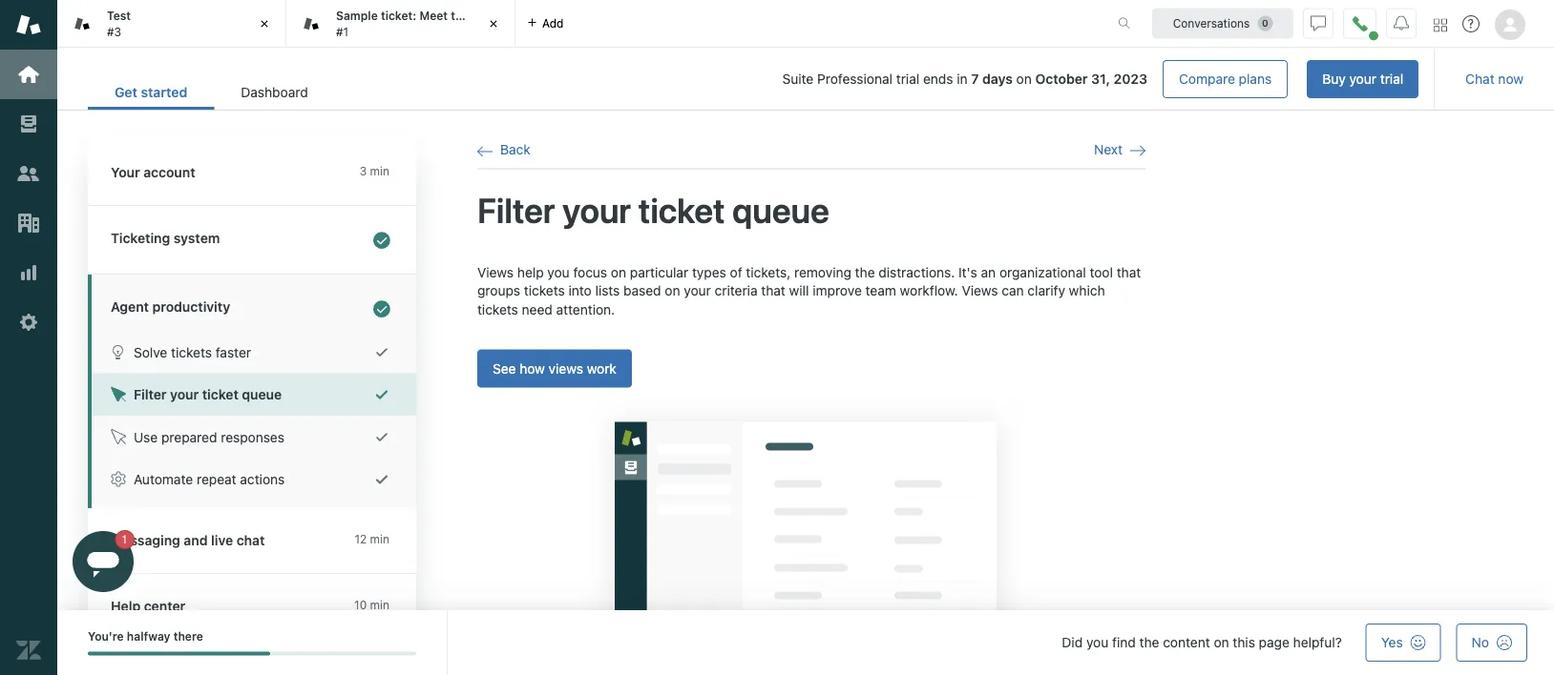 Task type: vqa. For each thing, say whether or not it's contained in the screenshot.
Wednesday to the left
no



Task type: locate. For each thing, give the bounding box(es) containing it.
get started image
[[16, 62, 41, 87]]

1 horizontal spatial filter
[[477, 190, 555, 230]]

region containing views help you focus on particular types of tickets, removing the distractions. it's an organizational tool that groups tickets into lists based on your criteria that will improve team workflow. views can clarify which tickets need attention.
[[477, 263, 1146, 676]]

on left this at the bottom
[[1214, 635, 1229, 651]]

2 close image from the left
[[484, 14, 503, 33]]

page
[[1259, 635, 1290, 651]]

filter down back at the left top
[[477, 190, 555, 230]]

your account
[[111, 165, 195, 180]]

ticket right meet
[[472, 9, 504, 23]]

trial inside button
[[1380, 71, 1404, 87]]

main element
[[0, 0, 57, 676]]

1 vertical spatial views
[[962, 283, 998, 299]]

1 horizontal spatial queue
[[732, 190, 829, 230]]

1 horizontal spatial close image
[[484, 14, 503, 33]]

close image left add dropdown button
[[484, 14, 503, 33]]

footer containing did you find the content on this page helpful?
[[57, 611, 1554, 676]]

filter your ticket queue inside filter your ticket queue button
[[134, 387, 282, 403]]

sample
[[336, 9, 378, 23]]

min inside your account heading
[[370, 165, 390, 178]]

tabs tab list
[[57, 0, 1098, 48]]

tickets,
[[746, 265, 791, 280]]

into
[[569, 283, 592, 299]]

your account heading
[[88, 140, 416, 206]]

2 horizontal spatial the
[[1139, 635, 1159, 651]]

on right days
[[1016, 71, 1032, 87]]

3 min from the top
[[370, 599, 390, 612]]

meet
[[420, 9, 448, 23]]

dashboard
[[241, 85, 308, 100]]

2 tab from the left
[[286, 0, 516, 48]]

get started
[[115, 85, 187, 100]]

0 vertical spatial filter
[[477, 190, 555, 230]]

1 horizontal spatial filter your ticket queue
[[477, 190, 829, 230]]

filter
[[477, 190, 555, 230], [134, 387, 167, 403]]

tickets down groups
[[477, 302, 518, 318]]

min right 12 at the bottom
[[370, 533, 390, 547]]

that
[[1117, 265, 1141, 280], [761, 283, 786, 299]]

the inside sample ticket: meet the ticket #1
[[451, 9, 469, 23]]

solve tickets faster button
[[92, 331, 416, 374]]

ticketing
[[111, 231, 170, 246]]

0 vertical spatial that
[[1117, 265, 1141, 280]]

0 horizontal spatial trial
[[896, 71, 920, 87]]

sample ticket: meet the ticket #1
[[336, 9, 504, 38]]

tab list containing get started
[[88, 74, 335, 110]]

tickets up need
[[524, 283, 565, 299]]

1 trial from the left
[[1380, 71, 1404, 87]]

views up groups
[[477, 265, 514, 280]]

queue down solve tickets faster button
[[242, 387, 282, 403]]

professional
[[817, 71, 893, 87]]

views
[[477, 265, 514, 280], [962, 283, 998, 299]]

0 vertical spatial views
[[477, 265, 514, 280]]

close image for sample ticket: meet the ticket
[[484, 14, 503, 33]]

zendesk support image
[[16, 12, 41, 37]]

min
[[370, 165, 390, 178], [370, 533, 390, 547], [370, 599, 390, 612]]

admin image
[[16, 310, 41, 335]]

1 horizontal spatial the
[[855, 265, 875, 280]]

distractions.
[[879, 265, 955, 280]]

suite
[[782, 71, 814, 87]]

section
[[350, 60, 1419, 98]]

need
[[522, 302, 553, 318]]

your right buy
[[1349, 71, 1377, 87]]

tickets
[[524, 283, 565, 299], [477, 302, 518, 318], [171, 345, 212, 360]]

0 horizontal spatial queue
[[242, 387, 282, 403]]

customers image
[[16, 161, 41, 186]]

particular
[[630, 265, 689, 280]]

1 horizontal spatial you
[[1086, 635, 1109, 651]]

the
[[451, 9, 469, 23], [855, 265, 875, 280], [1139, 635, 1159, 651]]

your inside filter your ticket queue button
[[170, 387, 199, 403]]

October 31, 2023 text field
[[1035, 71, 1148, 87]]

1 horizontal spatial that
[[1117, 265, 1141, 280]]

1 vertical spatial queue
[[242, 387, 282, 403]]

test
[[107, 9, 131, 23]]

filter inside "content-title" region
[[477, 190, 555, 230]]

2 vertical spatial min
[[370, 599, 390, 612]]

queue inside button
[[242, 387, 282, 403]]

filter your ticket queue up the particular
[[477, 190, 829, 230]]

your inside views help you focus on particular types of tickets, removing the distractions. it's an organizational tool that groups tickets into lists based on your criteria that will improve team workflow. views can clarify which tickets need attention.
[[684, 283, 711, 299]]

you right did
[[1086, 635, 1109, 651]]

halfway
[[127, 631, 170, 644]]

an
[[981, 265, 996, 280]]

content-title region
[[477, 188, 1146, 233]]

organizational
[[1000, 265, 1086, 280]]

1 vertical spatial ticket
[[638, 190, 725, 230]]

days
[[982, 71, 1013, 87]]

1 vertical spatial the
[[855, 265, 875, 280]]

filter down solve
[[134, 387, 167, 403]]

2 vertical spatial tickets
[[171, 345, 212, 360]]

0 vertical spatial you
[[547, 265, 570, 280]]

0 vertical spatial filter your ticket queue
[[477, 190, 829, 230]]

1 min from the top
[[370, 165, 390, 178]]

0 horizontal spatial views
[[477, 265, 514, 280]]

0 horizontal spatial you
[[547, 265, 570, 280]]

use
[[134, 430, 158, 445]]

back button
[[477, 141, 531, 159]]

ticket up the particular
[[638, 190, 725, 230]]

the right find
[[1139, 635, 1159, 651]]

get
[[115, 85, 137, 100]]

did
[[1062, 635, 1083, 651]]

2 vertical spatial ticket
[[202, 387, 239, 403]]

use prepared responses
[[134, 430, 284, 445]]

account
[[143, 165, 195, 180]]

ticket up use prepared responses
[[202, 387, 239, 403]]

the right meet
[[451, 9, 469, 23]]

help
[[517, 265, 544, 280]]

footer
[[57, 611, 1554, 676]]

your inside "content-title" region
[[562, 190, 631, 230]]

1 vertical spatial filter
[[134, 387, 167, 403]]

views down an
[[962, 283, 998, 299]]

0 vertical spatial queue
[[732, 190, 829, 230]]

0 vertical spatial ticket
[[472, 9, 504, 23]]

1 vertical spatial that
[[761, 283, 786, 299]]

1 vertical spatial min
[[370, 533, 390, 547]]

trial down notifications image
[[1380, 71, 1404, 87]]

tab list
[[88, 74, 335, 110]]

0 vertical spatial min
[[370, 165, 390, 178]]

1 horizontal spatial views
[[962, 283, 998, 299]]

tab
[[57, 0, 286, 48], [286, 0, 516, 48]]

your
[[1349, 71, 1377, 87], [562, 190, 631, 230], [684, 283, 711, 299], [170, 387, 199, 403]]

1 close image from the left
[[255, 14, 274, 33]]

views
[[549, 361, 583, 376]]

next
[[1094, 142, 1123, 158]]

center
[[144, 599, 185, 615]]

close image up dashboard tab
[[255, 14, 274, 33]]

buy your trial button
[[1307, 60, 1419, 98]]

queue up tickets,
[[732, 190, 829, 230]]

your
[[111, 165, 140, 180]]

2 horizontal spatial tickets
[[524, 283, 565, 299]]

that right tool
[[1117, 265, 1141, 280]]

2 horizontal spatial ticket
[[638, 190, 725, 230]]

2 vertical spatial the
[[1139, 635, 1159, 651]]

agent
[[111, 299, 149, 315]]

you right help
[[547, 265, 570, 280]]

indicates location of where to select views. image
[[585, 393, 1026, 676]]

0 horizontal spatial tickets
[[171, 345, 212, 360]]

#1
[[336, 25, 349, 38]]

yes
[[1381, 635, 1403, 651]]

help
[[111, 599, 141, 615]]

you inside views help you focus on particular types of tickets, removing the distractions. it's an organizational tool that groups tickets into lists based on your criteria that will improve team workflow. views can clarify which tickets need attention.
[[547, 265, 570, 280]]

filter your ticket queue up use prepared responses
[[134, 387, 282, 403]]

0 horizontal spatial ticket
[[202, 387, 239, 403]]

automate repeat actions
[[134, 472, 285, 488]]

tickets right solve
[[171, 345, 212, 360]]

prepared
[[161, 430, 217, 445]]

2 trial from the left
[[896, 71, 920, 87]]

compare plans button
[[1163, 60, 1288, 98]]

the up team
[[855, 265, 875, 280]]

ticket
[[472, 9, 504, 23], [638, 190, 725, 230], [202, 387, 239, 403]]

progress bar image
[[88, 652, 270, 656]]

trial left ends
[[896, 71, 920, 87]]

that down tickets,
[[761, 283, 786, 299]]

1 horizontal spatial ticket
[[472, 9, 504, 23]]

no
[[1472, 635, 1489, 651]]

1 horizontal spatial trial
[[1380, 71, 1404, 87]]

0 horizontal spatial that
[[761, 283, 786, 299]]

actions
[[240, 472, 285, 488]]

1 horizontal spatial tickets
[[477, 302, 518, 318]]

criteria
[[715, 283, 758, 299]]

1 tab from the left
[[57, 0, 286, 48]]

your up prepared on the bottom left of page
[[170, 387, 199, 403]]

reporting image
[[16, 261, 41, 285]]

2023
[[1114, 71, 1148, 87]]

you
[[547, 265, 570, 280], [1086, 635, 1109, 651]]

filter your ticket queue inside "content-title" region
[[477, 190, 829, 230]]

add
[[542, 17, 564, 30]]

work
[[587, 361, 617, 376]]

0 horizontal spatial filter your ticket queue
[[134, 387, 282, 403]]

min right 3
[[370, 165, 390, 178]]

your up focus at the top of page
[[562, 190, 631, 230]]

0 horizontal spatial close image
[[255, 14, 274, 33]]

0 horizontal spatial filter
[[134, 387, 167, 403]]

3 min
[[360, 165, 390, 178]]

min for your account
[[370, 165, 390, 178]]

region
[[477, 263, 1146, 676]]

trial for professional
[[896, 71, 920, 87]]

close image
[[255, 14, 274, 33], [484, 14, 503, 33]]

ticket:
[[381, 9, 416, 23]]

chat now button
[[1450, 60, 1539, 98]]

repeat
[[197, 472, 236, 488]]

1 vertical spatial filter your ticket queue
[[134, 387, 282, 403]]

0 vertical spatial the
[[451, 9, 469, 23]]

conversations button
[[1152, 8, 1294, 39]]

filter inside button
[[134, 387, 167, 403]]

2 min from the top
[[370, 533, 390, 547]]

ticket inside "content-title" region
[[638, 190, 725, 230]]

your down "types"
[[684, 283, 711, 299]]

min right "10"
[[370, 599, 390, 612]]

0 horizontal spatial the
[[451, 9, 469, 23]]



Task type: describe. For each thing, give the bounding box(es) containing it.
views image
[[16, 112, 41, 137]]

will
[[789, 283, 809, 299]]

see how views work
[[493, 361, 617, 376]]

solve
[[134, 345, 167, 360]]

tab containing sample ticket: meet the ticket
[[286, 0, 516, 48]]

min for messaging and live chat
[[370, 533, 390, 547]]

dashboard tab
[[214, 74, 335, 110]]

automate repeat actions button
[[92, 459, 416, 501]]

7
[[971, 71, 979, 87]]

started
[[141, 85, 187, 100]]

close image for test
[[255, 14, 274, 33]]

get help image
[[1463, 15, 1480, 32]]

this
[[1233, 635, 1255, 651]]

compare
[[1179, 71, 1235, 87]]

progress-bar progress bar
[[88, 652, 416, 656]]

filter your ticket queue button
[[92, 374, 416, 416]]

organizations image
[[16, 211, 41, 236]]

12
[[355, 533, 367, 547]]

live
[[211, 533, 233, 549]]

messaging and live chat
[[111, 533, 265, 549]]

yes button
[[1366, 624, 1441, 663]]

zendesk image
[[16, 639, 41, 664]]

focus
[[573, 265, 607, 280]]

now
[[1498, 71, 1524, 87]]

system
[[174, 231, 220, 246]]

lists
[[595, 283, 620, 299]]

which
[[1069, 283, 1105, 299]]

can
[[1002, 283, 1024, 299]]

ticketing system button
[[88, 206, 412, 274]]

#3
[[107, 25, 121, 38]]

see
[[493, 361, 516, 376]]

tab containing test
[[57, 0, 286, 48]]

the for did you find the content on this page helpful?
[[1139, 635, 1159, 651]]

ticketing system
[[111, 231, 220, 246]]

add button
[[516, 0, 575, 47]]

responses
[[221, 430, 284, 445]]

1 vertical spatial tickets
[[477, 302, 518, 318]]

content
[[1163, 635, 1210, 651]]

trial for your
[[1380, 71, 1404, 87]]

0 vertical spatial tickets
[[524, 283, 565, 299]]

messaging
[[111, 533, 180, 549]]

removing
[[794, 265, 851, 280]]

find
[[1112, 635, 1136, 651]]

views help you focus on particular types of tickets, removing the distractions. it's an organizational tool that groups tickets into lists based on your criteria that will improve team workflow. views can clarify which tickets need attention.
[[477, 265, 1141, 318]]

ticket inside filter your ticket queue button
[[202, 387, 239, 403]]

the for sample ticket: meet the ticket #1
[[451, 9, 469, 23]]

1 vertical spatial you
[[1086, 635, 1109, 651]]

you're halfway there
[[88, 631, 203, 644]]

did you find the content on this page helpful?
[[1062, 635, 1342, 651]]

you're
[[88, 631, 124, 644]]

notifications image
[[1394, 16, 1409, 31]]

chat now
[[1466, 71, 1524, 87]]

back
[[500, 142, 531, 158]]

10
[[354, 599, 367, 612]]

workflow.
[[900, 283, 958, 299]]

on inside section
[[1016, 71, 1032, 87]]

zendesk products image
[[1434, 19, 1447, 32]]

helpful?
[[1293, 635, 1342, 651]]

queue inside "content-title" region
[[732, 190, 829, 230]]

12 min
[[355, 533, 390, 547]]

conversations
[[1173, 17, 1250, 30]]

attention.
[[556, 302, 615, 318]]

no button
[[1456, 624, 1527, 663]]

agent productivity button
[[88, 275, 412, 331]]

use prepared responses button
[[92, 416, 416, 459]]

october
[[1035, 71, 1088, 87]]

the inside views help you focus on particular types of tickets, removing the distractions. it's an organizational tool that groups tickets into lists based on your criteria that will improve team workflow. views can clarify which tickets need attention.
[[855, 265, 875, 280]]

productivity
[[152, 299, 230, 315]]

section containing compare plans
[[350, 60, 1419, 98]]

in
[[957, 71, 968, 87]]

see how views work button
[[477, 350, 632, 388]]

ticket inside sample ticket: meet the ticket #1
[[472, 9, 504, 23]]

on up lists at the top
[[611, 265, 626, 280]]

3
[[360, 165, 367, 178]]

min for help center
[[370, 599, 390, 612]]

help center
[[111, 599, 185, 615]]

suite professional trial ends in 7 days on october 31, 2023
[[782, 71, 1148, 87]]

how
[[520, 361, 545, 376]]

your inside buy your trial button
[[1349, 71, 1377, 87]]

there
[[173, 631, 203, 644]]

groups
[[477, 283, 520, 299]]

compare plans
[[1179, 71, 1272, 87]]

team
[[866, 283, 896, 299]]

chat
[[236, 533, 265, 549]]

ends
[[923, 71, 953, 87]]

10 min
[[354, 599, 390, 612]]

test #3
[[107, 9, 131, 38]]

it's
[[959, 265, 977, 280]]

31,
[[1091, 71, 1110, 87]]

faster
[[215, 345, 251, 360]]

types
[[692, 265, 726, 280]]

solve tickets faster
[[134, 345, 251, 360]]

tickets inside solve tickets faster button
[[171, 345, 212, 360]]

on down the particular
[[665, 283, 680, 299]]

button displays agent's chat status as invisible. image
[[1311, 16, 1326, 31]]

buy
[[1322, 71, 1346, 87]]

clarify
[[1028, 283, 1065, 299]]

improve
[[813, 283, 862, 299]]

buy your trial
[[1322, 71, 1404, 87]]



